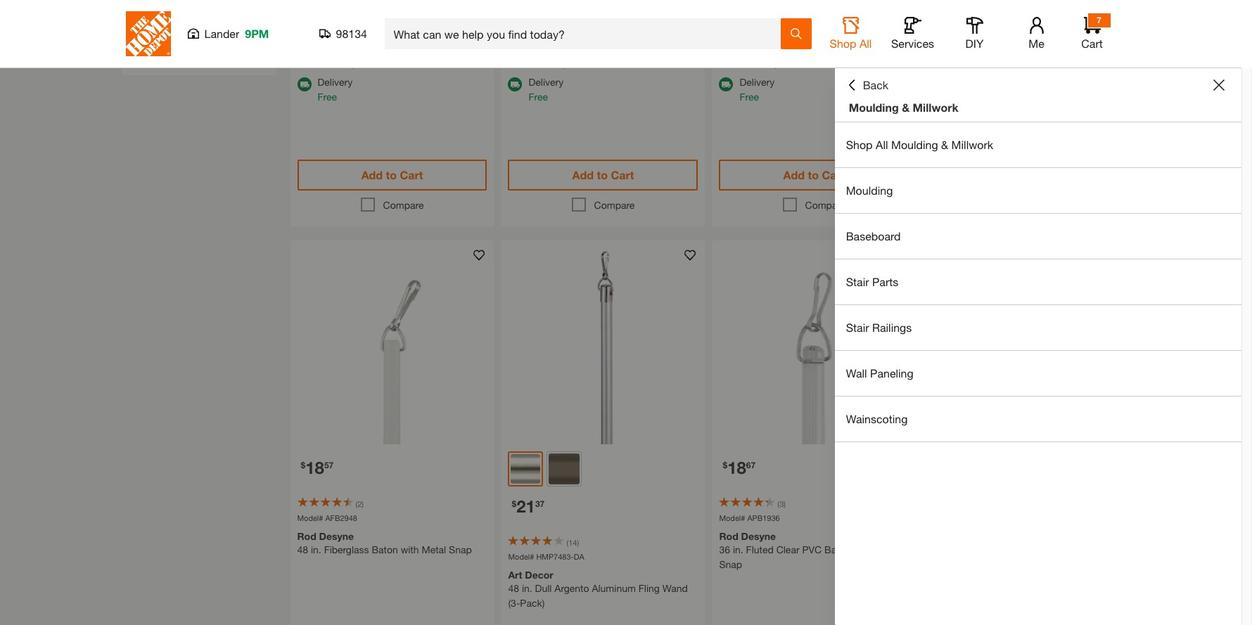 Task type: locate. For each thing, give the bounding box(es) containing it.
1 add to cart from the left
[[361, 168, 423, 182]]

compare
[[383, 199, 424, 211], [594, 199, 635, 211], [805, 199, 846, 211]]

) up da
[[577, 538, 579, 547]]

$ for $ 18 67
[[723, 460, 728, 471]]

to
[[361, 57, 370, 69], [572, 57, 581, 69], [783, 57, 792, 69], [994, 57, 1003, 69], [386, 168, 397, 182], [597, 168, 608, 182], [808, 168, 819, 182], [1019, 168, 1030, 182]]

snap inside rod desyne 48 in. fiberglass baton with metal snap
[[449, 544, 472, 556]]

model#
[[297, 514, 323, 523], [719, 514, 745, 523], [508, 552, 534, 561]]

moulding inside 'link'
[[891, 138, 938, 151]]

0 vertical spatial all
[[860, 37, 872, 50]]

rod up 36
[[719, 531, 739, 543]]

snap
[[449, 544, 472, 556], [719, 559, 742, 571]]

delivery free down what can we help you find today? search box at the top of page
[[529, 76, 564, 103]]

2 add to cart button from the left
[[508, 160, 698, 191]]

2 desyne from the left
[[741, 531, 776, 543]]

3 pickup from the left
[[951, 41, 981, 53]]

2 horizontal spatial available for pickup image
[[931, 42, 945, 56]]

48 down the art
[[508, 583, 519, 595]]

2 delivery from the left
[[529, 76, 564, 88]]

pinch pleat draperies link
[[158, 18, 251, 30]]

$ left 67
[[723, 460, 728, 471]]

desyne
[[319, 531, 354, 543], [741, 531, 776, 543]]

0 horizontal spatial snap
[[449, 544, 472, 556]]

2 horizontal spatial delivery
[[740, 76, 775, 88]]

baton right pvc
[[825, 544, 851, 556]]

stair
[[846, 275, 869, 288], [846, 321, 869, 334]]

stair railings
[[846, 321, 912, 334]]

desyne inside rod desyne 36 in. fluted clear pvc baton with metal snap
[[741, 531, 776, 543]]

$ left 37
[[512, 499, 517, 509]]

3 delivery from the left
[[740, 76, 775, 88]]

2 baton from the left
[[825, 544, 851, 556]]

0 horizontal spatial rod
[[297, 531, 316, 543]]

0 horizontal spatial )
[[362, 500, 364, 509]]

48 inside art decor 48 in. dull argento aluminum fling wand (3-pack)
[[508, 583, 519, 595]]

$ inside $ 18 57
[[301, 460, 306, 471]]

36
[[719, 544, 730, 556]]

baseboard
[[846, 229, 901, 243]]

add to cart button
[[297, 160, 487, 191], [508, 160, 698, 191], [719, 160, 909, 191], [931, 160, 1120, 191]]

0 horizontal spatial pickup
[[529, 41, 559, 53]]

1 stair from the top
[[846, 275, 869, 288]]

1 vertical spatial 48
[[508, 583, 519, 595]]

stair for stair railings
[[846, 321, 869, 334]]

2 horizontal spatial in.
[[733, 544, 744, 556]]

48 in. dull argento aluminum fling wand (3-pack) image
[[501, 241, 705, 445]]

2 add from the left
[[572, 168, 594, 182]]

all for shop all moulding & millwork
[[876, 138, 888, 151]]

1 horizontal spatial 48
[[508, 583, 519, 595]]

pinch pleat draperies
[[158, 18, 251, 30]]

2 pickup free ship to store from the left
[[740, 41, 817, 69]]

moulding down moulding & millwork
[[891, 138, 938, 151]]

1 horizontal spatial 18
[[728, 458, 746, 478]]

stair for stair parts
[[846, 275, 869, 288]]

wainscoting link
[[835, 397, 1242, 442]]

shop
[[830, 37, 857, 50], [846, 138, 873, 151]]

add to cart
[[361, 168, 423, 182], [572, 168, 634, 182], [784, 168, 845, 182], [995, 168, 1056, 182]]

cart
[[1082, 37, 1103, 50], [400, 168, 423, 182], [611, 168, 634, 182], [822, 168, 845, 182], [1033, 168, 1056, 182]]

model# hmp7483-da
[[508, 552, 585, 561]]

0 horizontal spatial with
[[401, 544, 419, 556]]

1 horizontal spatial metal
[[875, 544, 899, 556]]

fling
[[639, 583, 660, 595]]

free
[[318, 57, 337, 69], [529, 57, 548, 69], [740, 57, 759, 69], [951, 57, 970, 69], [318, 91, 337, 103], [529, 91, 548, 103], [740, 91, 759, 103], [951, 91, 970, 103]]

wall paneling link
[[835, 351, 1242, 396]]

stair parts link
[[835, 260, 1242, 305]]

1 desyne from the left
[[319, 531, 354, 543]]

delivery for first available shipping image from right
[[529, 76, 564, 88]]

menu containing shop all moulding & millwork
[[835, 122, 1242, 443]]

desyne inside rod desyne 48 in. fiberglass baton with metal snap
[[319, 531, 354, 543]]

menu
[[835, 122, 1242, 443]]

shop inside shop all moulding & millwork 'link'
[[846, 138, 873, 151]]

services
[[891, 37, 934, 50]]

shop up back button
[[830, 37, 857, 50]]

3 delivery free from the left
[[740, 76, 775, 103]]

baton inside rod desyne 48 in. fiberglass baton with metal snap
[[372, 544, 398, 556]]

4 ship from the left
[[973, 57, 991, 69]]

wall paneling
[[846, 367, 914, 380]]

3 compare from the left
[[805, 199, 846, 211]]

with right fiberglass
[[401, 544, 419, 556]]

( up apb1936 on the right bottom of the page
[[778, 500, 780, 509]]

rod
[[297, 531, 316, 543], [719, 531, 739, 543]]

diy button
[[952, 17, 997, 51]]

$ for $ 21 37
[[512, 499, 517, 509]]

1 vertical spatial all
[[876, 138, 888, 151]]

2 horizontal spatial pickup
[[951, 41, 981, 53]]

$ inside $ 21 37
[[512, 499, 517, 509]]

1 rod from the left
[[297, 531, 316, 543]]

add
[[361, 168, 383, 182], [572, 168, 594, 182], [784, 168, 805, 182], [995, 168, 1016, 182]]

2 horizontal spatial $
[[723, 460, 728, 471]]

0 horizontal spatial available shipping image
[[297, 77, 311, 91]]

add for first add to cart button from the left
[[361, 168, 383, 182]]

1 horizontal spatial delivery free
[[529, 76, 564, 103]]

7
[[1097, 15, 1102, 25]]

in. inside rod desyne 48 in. fiberglass baton with metal snap
[[311, 544, 321, 556]]

2 stair from the top
[[846, 321, 869, 334]]

with inside rod desyne 48 in. fiberglass baton with metal snap
[[401, 544, 419, 556]]

0 horizontal spatial available for pickup image
[[508, 42, 522, 56]]

ship
[[340, 57, 358, 69], [551, 57, 569, 69], [762, 57, 780, 69], [973, 57, 991, 69]]

model# left apb1936 on the right bottom of the page
[[719, 514, 745, 523]]

48 down model# afb2948
[[297, 544, 308, 556]]

18 up 'model# apb1936'
[[728, 458, 746, 478]]

store
[[372, 57, 395, 69], [584, 57, 606, 69], [795, 57, 817, 69], [1006, 57, 1028, 69]]

moulding for moulding
[[846, 184, 893, 197]]

moulding down the back
[[849, 101, 899, 114]]

2 rod from the left
[[719, 531, 739, 543]]

0 horizontal spatial (
[[356, 500, 358, 509]]

1 horizontal spatial all
[[876, 138, 888, 151]]

2 available shipping image from the left
[[508, 77, 522, 91]]

all
[[860, 37, 872, 50], [876, 138, 888, 151]]

1 horizontal spatial in.
[[522, 583, 532, 595]]

baton
[[372, 544, 398, 556], [825, 544, 851, 556]]

desyne up fluted
[[741, 531, 776, 543]]

48 in. fiberglass baton with metal snap image
[[290, 241, 494, 445]]

moulding link
[[835, 168, 1242, 213]]

rod inside rod desyne 48 in. fiberglass baton with metal snap
[[297, 531, 316, 543]]

1 with from the left
[[401, 544, 419, 556]]

1 horizontal spatial delivery
[[529, 76, 564, 88]]

stair left railings
[[846, 321, 869, 334]]

desyne up fiberglass
[[319, 531, 354, 543]]

model# left afb2948
[[297, 514, 323, 523]]

delivery for available shipping icon
[[740, 76, 775, 88]]

1 available shipping image from the left
[[297, 77, 311, 91]]

delivery free down free ship to store
[[318, 76, 353, 103]]

37
[[535, 499, 545, 509]]

1 horizontal spatial rod
[[719, 531, 739, 543]]

rod for $ 18 67
[[719, 531, 739, 543]]

in.
[[311, 544, 321, 556], [733, 544, 744, 556], [522, 583, 532, 595]]

1 vertical spatial &
[[942, 138, 949, 151]]

What can we help you find today? search field
[[394, 19, 780, 49]]

0 horizontal spatial model#
[[297, 514, 323, 523]]

baton right fiberglass
[[372, 544, 398, 556]]

1 horizontal spatial compare
[[594, 199, 635, 211]]

1 available for pickup image from the left
[[508, 42, 522, 56]]

all inside button
[[860, 37, 872, 50]]

available for pickup image
[[508, 42, 522, 56], [719, 42, 734, 56], [931, 42, 945, 56]]

delivery free for first "available for pickup" icon from left
[[529, 76, 564, 103]]

pickup free ship to store
[[529, 41, 606, 69], [740, 41, 817, 69], [951, 41, 1028, 69]]

moulding for moulding & millwork
[[849, 101, 899, 114]]

0 horizontal spatial baton
[[372, 544, 398, 556]]

1 vertical spatial stair
[[846, 321, 869, 334]]

1 baton from the left
[[372, 544, 398, 556]]

0 horizontal spatial metal
[[422, 544, 446, 556]]

1 horizontal spatial baton
[[825, 544, 851, 556]]

1 horizontal spatial model#
[[508, 552, 534, 561]]

add to cart for first add to cart button from the left
[[361, 168, 423, 182]]

delivery free for 2nd "available for pickup" icon
[[740, 76, 775, 103]]

art decor 48 in. dull argento aluminum fling wand (3-pack)
[[508, 570, 688, 610]]

0 horizontal spatial delivery free
[[318, 76, 353, 103]]

) up clear
[[784, 500, 786, 509]]

silver image
[[511, 455, 541, 484]]

rod inside rod desyne 36 in. fluted clear pvc baton with metal snap
[[719, 531, 739, 543]]

in. right 36
[[733, 544, 744, 556]]

0 horizontal spatial pickup free ship to store
[[529, 41, 606, 69]]

2 delivery free from the left
[[529, 76, 564, 103]]

delivery
[[318, 76, 353, 88], [529, 76, 564, 88], [740, 76, 775, 88]]

$ 18 67
[[723, 458, 756, 478]]

1 horizontal spatial available for pickup image
[[719, 42, 734, 56]]

3 add from the left
[[784, 168, 805, 182]]

0 horizontal spatial all
[[860, 37, 872, 50]]

$ left 57
[[301, 460, 306, 471]]

2 horizontal spatial model#
[[719, 514, 745, 523]]

$ inside the "$ 18 67"
[[723, 460, 728, 471]]

3 pickup free ship to store from the left
[[951, 41, 1028, 69]]

delivery down free ship to store
[[318, 76, 353, 88]]

moulding up baseboard
[[846, 184, 893, 197]]

& down moulding & millwork
[[942, 138, 949, 151]]

0 horizontal spatial 18
[[306, 458, 324, 478]]

rod desyne 48 in. fiberglass baton with metal snap
[[297, 531, 472, 556]]

shop inside shop all button
[[830, 37, 857, 50]]

in. up pack)
[[522, 583, 532, 595]]

2 horizontal spatial )
[[784, 500, 786, 509]]

add for 2nd add to cart button from right
[[784, 168, 805, 182]]

1 compare from the left
[[383, 199, 424, 211]]

0 vertical spatial moulding
[[849, 101, 899, 114]]

1 add to cart button from the left
[[297, 160, 487, 191]]

0 vertical spatial 48
[[297, 544, 308, 556]]

0 horizontal spatial delivery
[[318, 76, 353, 88]]

all up back button
[[860, 37, 872, 50]]

1 horizontal spatial pickup
[[740, 41, 770, 53]]

0 horizontal spatial compare
[[383, 199, 424, 211]]

model# for $ 18 67
[[719, 514, 745, 523]]

4 add to cart from the left
[[995, 168, 1056, 182]]

0 horizontal spatial 48
[[297, 544, 308, 556]]

18 up model# afb2948
[[306, 458, 324, 478]]

$
[[301, 460, 306, 471], [723, 460, 728, 471], [512, 499, 517, 509]]

1 18 from the left
[[306, 458, 324, 478]]

back button
[[846, 78, 889, 92]]

0 vertical spatial shop
[[830, 37, 857, 50]]

available shipping image
[[297, 77, 311, 91], [508, 77, 522, 91]]

( for $ 18 67
[[778, 500, 780, 509]]

all inside 'link'
[[876, 138, 888, 151]]

moulding
[[849, 101, 899, 114], [891, 138, 938, 151], [846, 184, 893, 197]]

4 store from the left
[[1006, 57, 1028, 69]]

stair left parts
[[846, 275, 869, 288]]

2 horizontal spatial compare
[[805, 199, 846, 211]]

ship for 2nd "available for pickup" icon
[[762, 57, 780, 69]]

2 add to cart from the left
[[572, 168, 634, 182]]

2 vertical spatial moulding
[[846, 184, 893, 197]]

millwork
[[913, 101, 959, 114], [952, 138, 994, 151]]

cart 7
[[1082, 15, 1103, 50]]

1 horizontal spatial with
[[854, 544, 872, 556]]

2 horizontal spatial delivery free
[[740, 76, 775, 103]]

view
[[143, 47, 164, 59]]

baton inside rod desyne 36 in. fluted clear pvc baton with metal snap
[[825, 544, 851, 556]]

2 horizontal spatial pickup free ship to store
[[951, 41, 1028, 69]]

48 for 48 in. dull argento aluminum fling wand (3-pack)
[[508, 583, 519, 595]]

with
[[401, 544, 419, 556], [854, 544, 872, 556]]

)
[[362, 500, 364, 509], [784, 500, 786, 509], [577, 538, 579, 547]]

0 horizontal spatial in.
[[311, 544, 321, 556]]

argento
[[555, 583, 589, 595]]

2 ship from the left
[[551, 57, 569, 69]]

18
[[306, 458, 324, 478], [728, 458, 746, 478]]

fiberglass
[[324, 544, 369, 556]]

in. inside rod desyne 36 in. fluted clear pvc baton with metal snap
[[733, 544, 744, 556]]

( up afb2948
[[356, 500, 358, 509]]

57
[[324, 460, 334, 471]]

0 vertical spatial snap
[[449, 544, 472, 556]]

1 vertical spatial snap
[[719, 559, 742, 571]]

2 18 from the left
[[728, 458, 746, 478]]

1 vertical spatial moulding
[[891, 138, 938, 151]]

delivery free right available shipping icon
[[740, 76, 775, 103]]

3 add to cart from the left
[[784, 168, 845, 182]]

( up hmp7483-
[[567, 538, 569, 547]]

1 horizontal spatial &
[[942, 138, 949, 151]]

in. left fiberglass
[[311, 544, 321, 556]]

1 delivery from the left
[[318, 76, 353, 88]]

desyne for $ 18 67
[[741, 531, 776, 543]]

) for $ 18 57
[[362, 500, 364, 509]]

add to cart for 1st add to cart button from right
[[995, 168, 1056, 182]]

) up rod desyne 48 in. fiberglass baton with metal snap
[[362, 500, 364, 509]]

1 horizontal spatial snap
[[719, 559, 742, 571]]

all down moulding & millwork
[[876, 138, 888, 151]]

parts
[[872, 275, 899, 288]]

3 ship from the left
[[762, 57, 780, 69]]

1 horizontal spatial $
[[512, 499, 517, 509]]

1 horizontal spatial )
[[577, 538, 579, 547]]

delivery for 2nd available shipping image from the right
[[318, 76, 353, 88]]

1 horizontal spatial desyne
[[741, 531, 776, 543]]

shop down moulding & millwork
[[846, 138, 873, 151]]

0 vertical spatial &
[[902, 101, 910, 114]]

delivery down what can we help you find today? search box at the top of page
[[529, 76, 564, 88]]

1 pickup free ship to store from the left
[[529, 41, 606, 69]]

& up shop all moulding & millwork
[[902, 101, 910, 114]]

lander
[[204, 27, 239, 40]]

metal
[[422, 544, 446, 556], [875, 544, 899, 556]]

$ for $ 18 57
[[301, 460, 306, 471]]

1 vertical spatial millwork
[[952, 138, 994, 151]]

18 for $ 18 67
[[728, 458, 746, 478]]

0 vertical spatial stair
[[846, 275, 869, 288]]

0 horizontal spatial desyne
[[319, 531, 354, 543]]

model# up the art
[[508, 552, 534, 561]]

with right pvc
[[854, 544, 872, 556]]

ship for first "available for pickup" icon from right
[[973, 57, 991, 69]]

1 vertical spatial shop
[[846, 138, 873, 151]]

rod down model# afb2948
[[297, 531, 316, 543]]

4 add from the left
[[995, 168, 1016, 182]]

2 metal from the left
[[875, 544, 899, 556]]

67
[[746, 460, 756, 471]]

1 metal from the left
[[422, 544, 446, 556]]

3 add to cart button from the left
[[719, 160, 909, 191]]

1 horizontal spatial available shipping image
[[508, 77, 522, 91]]

0 horizontal spatial $
[[301, 460, 306, 471]]

less
[[166, 47, 187, 59]]

delivery right available shipping icon
[[740, 76, 775, 88]]

1 horizontal spatial pickup free ship to store
[[740, 41, 817, 69]]

1 add from the left
[[361, 168, 383, 182]]

millwork inside 'link'
[[952, 138, 994, 151]]

model# for $ 18 57
[[297, 514, 323, 523]]

&
[[902, 101, 910, 114], [942, 138, 949, 151]]

2 with from the left
[[854, 544, 872, 556]]

2 horizontal spatial (
[[778, 500, 780, 509]]

0 horizontal spatial &
[[902, 101, 910, 114]]

48 inside rod desyne 48 in. fiberglass baton with metal snap
[[297, 544, 308, 556]]



Task type: vqa. For each thing, say whether or not it's contained in the screenshot.
the All inside Shop All button
yes



Task type: describe. For each thing, give the bounding box(es) containing it.
lander 9pm
[[204, 27, 269, 40]]

me button
[[1014, 17, 1059, 51]]

98134 button
[[319, 27, 368, 41]]

& inside 'link'
[[942, 138, 949, 151]]

rod for $ 18 57
[[297, 531, 316, 543]]

snap inside rod desyne 36 in. fluted clear pvc baton with metal snap
[[719, 559, 742, 571]]

wall
[[846, 367, 867, 380]]

) for $ 18 67
[[784, 500, 786, 509]]

$ 18 57
[[301, 458, 334, 478]]

me
[[1029, 37, 1045, 50]]

diy
[[966, 37, 984, 50]]

14
[[569, 538, 577, 547]]

pleat
[[185, 18, 207, 30]]

back
[[863, 78, 889, 91]]

drawer close image
[[1214, 80, 1225, 91]]

fluted
[[746, 544, 774, 556]]

add to cart for 2nd add to cart button from right
[[784, 168, 845, 182]]

shop all
[[830, 37, 872, 50]]

desyne for $ 18 57
[[319, 531, 354, 543]]

9pm
[[245, 27, 269, 40]]

3 store from the left
[[795, 57, 817, 69]]

wainscoting
[[846, 412, 908, 426]]

decor
[[525, 570, 554, 582]]

draperies
[[209, 18, 251, 30]]

in. for $ 18 67
[[733, 544, 744, 556]]

48 for 48 in. fiberglass baton with metal snap
[[297, 544, 308, 556]]

1 delivery free from the left
[[318, 76, 353, 103]]

2 compare from the left
[[594, 199, 635, 211]]

36 in. fluted clear pvc baton with metal snap image
[[712, 241, 916, 445]]

metal inside rod desyne 48 in. fiberglass baton with metal snap
[[422, 544, 446, 556]]

services button
[[890, 17, 935, 51]]

pack)
[[520, 598, 545, 610]]

afb2948
[[325, 514, 357, 523]]

free ship to store
[[318, 57, 395, 69]]

2
[[358, 500, 362, 509]]

$ 21 37
[[512, 497, 545, 516]]

ship for first "available for pickup" icon from left
[[551, 57, 569, 69]]

add to cart for second add to cart button from left
[[572, 168, 634, 182]]

1 store from the left
[[372, 57, 395, 69]]

rod desyne 36 in. fluted clear pvc baton with metal snap
[[719, 531, 899, 571]]

1 ship from the left
[[340, 57, 358, 69]]

add for 1st add to cart button from right
[[995, 168, 1016, 182]]

shop all button
[[829, 17, 874, 51]]

( 14 )
[[567, 538, 579, 547]]

-
[[136, 47, 140, 59]]

dull
[[535, 583, 552, 595]]

pvc
[[802, 544, 822, 556]]

in. inside art decor 48 in. dull argento aluminum fling wand (3-pack)
[[522, 583, 532, 595]]

moulding & millwork
[[849, 101, 959, 114]]

model# afb2948
[[297, 514, 357, 523]]

in. for $ 18 57
[[311, 544, 321, 556]]

36 in. smooth clear pvc baton with metal snap image
[[923, 241, 1128, 445]]

18 for $ 18 57
[[306, 458, 324, 478]]

stair parts
[[846, 275, 899, 288]]

1 horizontal spatial (
[[567, 538, 569, 547]]

( for $ 18 57
[[356, 500, 358, 509]]

shop all moulding & millwork link
[[835, 122, 1242, 167]]

shop all moulding & millwork
[[846, 138, 994, 151]]

wand
[[663, 583, 688, 595]]

clear
[[777, 544, 800, 556]]

the home depot logo image
[[126, 11, 171, 56]]

railings
[[872, 321, 912, 334]]

available shipping image
[[719, 77, 734, 91]]

4 add to cart button from the left
[[931, 160, 1120, 191]]

(3-
[[508, 598, 520, 610]]

21
[[517, 497, 535, 516]]

apb1936
[[748, 514, 780, 523]]

1 pickup from the left
[[529, 41, 559, 53]]

da
[[574, 552, 585, 561]]

- view less link
[[128, 38, 269, 68]]

( 3 )
[[778, 500, 786, 509]]

all for shop all
[[860, 37, 872, 50]]

aluminum
[[592, 583, 636, 595]]

stair railings link
[[835, 305, 1242, 350]]

shop for shop all
[[830, 37, 857, 50]]

paneling
[[870, 367, 914, 380]]

( 2 )
[[356, 500, 364, 509]]

2 available for pickup image from the left
[[719, 42, 734, 56]]

bronze image
[[549, 454, 580, 485]]

baseboard link
[[835, 214, 1242, 259]]

metal inside rod desyne 36 in. fluted clear pvc baton with metal snap
[[875, 544, 899, 556]]

with inside rod desyne 36 in. fluted clear pvc baton with metal snap
[[854, 544, 872, 556]]

2 store from the left
[[584, 57, 606, 69]]

hmp7483-
[[536, 552, 574, 561]]

model# apb1936
[[719, 514, 780, 523]]

add for second add to cart button from left
[[572, 168, 594, 182]]

98134
[[336, 27, 367, 40]]

art
[[508, 570, 522, 582]]

3
[[780, 500, 784, 509]]

feedback link image
[[1233, 238, 1252, 314]]

2 pickup from the left
[[740, 41, 770, 53]]

3 available for pickup image from the left
[[931, 42, 945, 56]]

0 vertical spatial millwork
[[913, 101, 959, 114]]

shop for shop all moulding & millwork
[[846, 138, 873, 151]]

pinch
[[158, 18, 182, 30]]

- view less
[[136, 47, 187, 59]]



